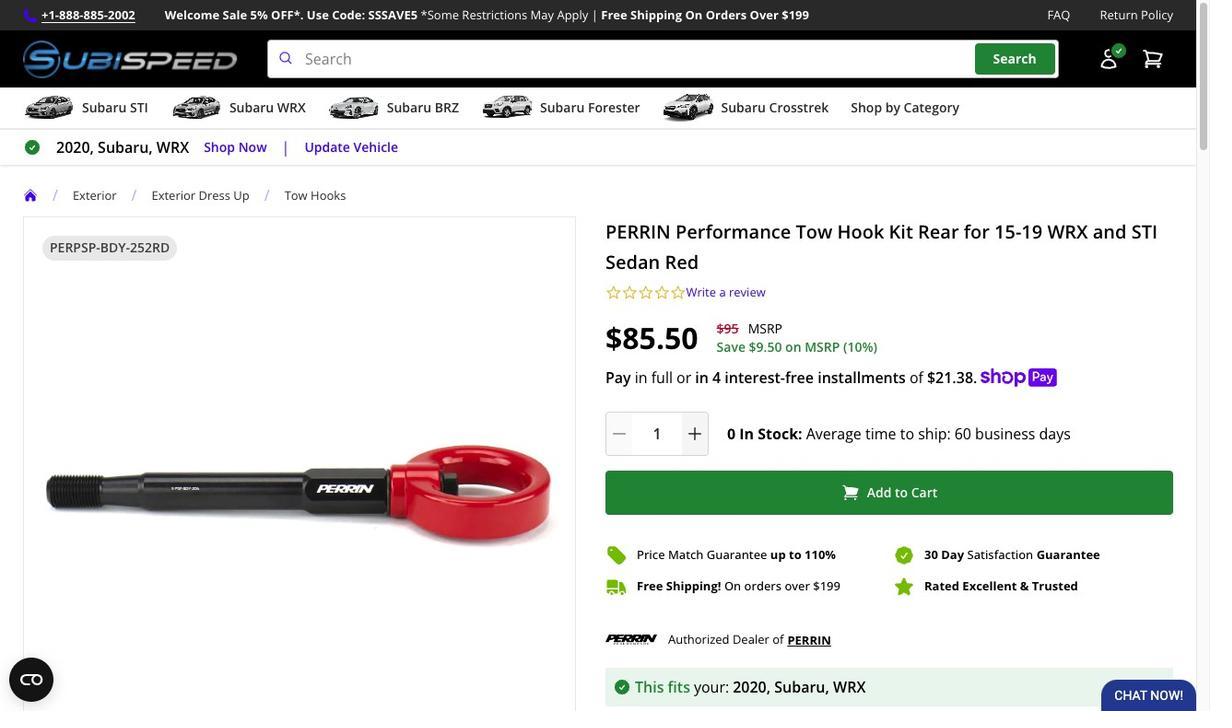 Task type: locate. For each thing, give the bounding box(es) containing it.
1 horizontal spatial in
[[696, 368, 709, 388]]

empty star image
[[638, 285, 654, 301], [654, 285, 670, 301]]

2 empty star image from the left
[[654, 285, 670, 301]]

time
[[866, 424, 897, 444]]

welcome sale 5% off*. use code: sssave5 *some restrictions may apply | free shipping on orders over $199
[[165, 6, 810, 23]]

subaru wrx button
[[170, 91, 306, 128]]

in
[[635, 368, 648, 388], [696, 368, 709, 388]]

0 vertical spatial subaru,
[[98, 138, 153, 158]]

0 vertical spatial shop
[[851, 99, 883, 116]]

shop
[[851, 99, 883, 116], [204, 138, 235, 156]]

1 horizontal spatial free
[[637, 578, 663, 595]]

subaru for subaru forester
[[540, 99, 585, 116]]

update vehicle
[[305, 138, 398, 156]]

to right add
[[895, 484, 908, 502]]

subaru inside "dropdown button"
[[722, 99, 766, 116]]

update vehicle button
[[305, 137, 398, 158]]

1 horizontal spatial on
[[725, 578, 742, 595]]

faq link
[[1048, 6, 1071, 25]]

cart
[[912, 484, 938, 502]]

1 vertical spatial of
[[773, 632, 784, 648]]

0 horizontal spatial subaru,
[[98, 138, 153, 158]]

1 horizontal spatial 2020,
[[733, 677, 771, 698]]

1 subaru from the left
[[82, 99, 127, 116]]

authorized dealer of perrin
[[669, 632, 832, 649]]

perrin up sedan
[[606, 220, 671, 244]]

5 subaru from the left
[[722, 99, 766, 116]]

free shipping! on orders over $199
[[637, 578, 841, 595]]

shop left 'now'
[[204, 138, 235, 156]]

on
[[686, 6, 703, 23], [725, 578, 742, 595]]

1 guarantee from the left
[[707, 547, 768, 564]]

/
[[53, 185, 58, 206], [131, 185, 137, 206], [264, 185, 270, 206]]

1 vertical spatial subaru,
[[775, 677, 830, 698]]

0 horizontal spatial exterior
[[73, 187, 117, 203]]

guarantee up free shipping! on orders over $199
[[707, 547, 768, 564]]

shop by category
[[851, 99, 960, 116]]

1 horizontal spatial tow
[[796, 220, 833, 244]]

1 vertical spatial shop
[[204, 138, 235, 156]]

exterior link
[[73, 187, 131, 203], [73, 187, 117, 203]]

to
[[901, 424, 915, 444], [895, 484, 908, 502], [789, 547, 802, 564]]

tow left hooks on the top left
[[285, 187, 308, 203]]

0 vertical spatial sti
[[130, 99, 148, 116]]

free right apply
[[601, 6, 628, 23]]

exterior link up perpsp-bdy-252rd
[[73, 187, 117, 203]]

15-
[[995, 220, 1022, 244]]

day
[[942, 547, 965, 564]]

$95
[[717, 320, 739, 338]]

2020,
[[56, 138, 94, 158], [733, 677, 771, 698]]

subaru left crosstrek
[[722, 99, 766, 116]]

/ for exterior
[[53, 185, 58, 206]]

0 horizontal spatial of
[[773, 632, 784, 648]]

average
[[807, 424, 862, 444]]

up
[[771, 547, 786, 564]]

/ for tow hooks
[[264, 185, 270, 206]]

0 vertical spatial on
[[686, 6, 703, 23]]

1 in from the left
[[635, 368, 648, 388]]

2 / from the left
[[131, 185, 137, 206]]

2020, subaru, wrx
[[56, 138, 189, 158]]

0 horizontal spatial guarantee
[[707, 547, 768, 564]]

button image
[[1098, 48, 1120, 70]]

1 horizontal spatial exterior
[[152, 187, 196, 203]]

subaru for subaru crosstrek
[[722, 99, 766, 116]]

to right time
[[901, 424, 915, 444]]

price match guarantee up to 110%
[[637, 547, 836, 564]]

stock:
[[758, 424, 803, 444]]

1 vertical spatial 2020,
[[733, 677, 771, 698]]

1 horizontal spatial subaru,
[[775, 677, 830, 698]]

1 vertical spatial to
[[895, 484, 908, 502]]

and
[[1093, 220, 1127, 244]]

1 exterior from the left
[[73, 187, 117, 203]]

0 horizontal spatial free
[[601, 6, 628, 23]]

sti right and
[[1132, 220, 1158, 244]]

1 vertical spatial perrin
[[788, 632, 832, 649]]

0 horizontal spatial sti
[[130, 99, 148, 116]]

0 vertical spatial tow
[[285, 187, 308, 203]]

0 horizontal spatial $199
[[782, 6, 810, 23]]

in left full
[[635, 368, 648, 388]]

2 subaru from the left
[[230, 99, 274, 116]]

crosstrek
[[770, 99, 829, 116]]

empty star image down sedan
[[638, 285, 654, 301]]

subaru crosstrek button
[[663, 91, 829, 128]]

1 horizontal spatial msrp
[[805, 338, 840, 356]]

hooks
[[311, 187, 346, 203]]

2020, down subaru sti dropdown button
[[56, 138, 94, 158]]

1 vertical spatial tow
[[796, 220, 833, 244]]

0 vertical spatial perrin
[[606, 220, 671, 244]]

shop for shop now
[[204, 138, 235, 156]]

guarantee up trusted at bottom
[[1037, 547, 1101, 564]]

perpsp-bdy-252rd
[[50, 239, 170, 256]]

save
[[717, 338, 746, 356]]

shop inside dropdown button
[[851, 99, 883, 116]]

perrin performance tow hook kit rear for 15-19 wrx and sti sedan red
[[606, 220, 1158, 275]]

1 horizontal spatial perrin
[[788, 632, 832, 649]]

pay
[[606, 368, 631, 388]]

sssave5
[[368, 6, 418, 23]]

exterior for exterior dress up
[[152, 187, 196, 203]]

/ right home "image"
[[53, 185, 58, 206]]

1 empty star image from the left
[[638, 285, 654, 301]]

exterior up perpsp-bdy-252rd
[[73, 187, 117, 203]]

rated
[[925, 578, 960, 595]]

on left orders on the top
[[686, 6, 703, 23]]

1 horizontal spatial shop
[[851, 99, 883, 116]]

performance
[[676, 220, 792, 244]]

1 horizontal spatial /
[[131, 185, 137, 206]]

/ right up on the left top
[[264, 185, 270, 206]]

2 horizontal spatial /
[[264, 185, 270, 206]]

0 vertical spatial of
[[910, 368, 924, 388]]

sti up 2020, subaru, wrx
[[130, 99, 148, 116]]

252rd
[[130, 239, 170, 256]]

return
[[1101, 6, 1139, 23]]

empty star image
[[606, 285, 622, 301], [622, 285, 638, 301], [670, 285, 687, 301]]

on left orders on the bottom
[[725, 578, 742, 595]]

subispeed logo image
[[23, 40, 238, 78]]

0 horizontal spatial in
[[635, 368, 648, 388]]

subaru up 2020, subaru, wrx
[[82, 99, 127, 116]]

of inside the authorized dealer of perrin
[[773, 632, 784, 648]]

2 guarantee from the left
[[1037, 547, 1101, 564]]

0 horizontal spatial on
[[686, 6, 703, 23]]

exterior left the dress
[[152, 187, 196, 203]]

885-
[[83, 6, 108, 23]]

business
[[976, 424, 1036, 444]]

full
[[652, 368, 673, 388]]

1 / from the left
[[53, 185, 58, 206]]

tow left hook
[[796, 220, 833, 244]]

| right apply
[[592, 6, 598, 23]]

| right 'now'
[[282, 138, 290, 158]]

subaru up 'now'
[[230, 99, 274, 116]]

1 horizontal spatial |
[[592, 6, 598, 23]]

0 horizontal spatial perrin
[[606, 220, 671, 244]]

over
[[750, 6, 779, 23]]

use
[[307, 6, 329, 23]]

to inside button
[[895, 484, 908, 502]]

$95 msrp save $9.50 on msrp (10%)
[[717, 320, 878, 356]]

perrin inside perrin performance tow hook kit rear for 15-19 wrx and sti sedan red
[[606, 220, 671, 244]]

of right dealer
[[773, 632, 784, 648]]

1 horizontal spatial guarantee
[[1037, 547, 1101, 564]]

5%
[[250, 6, 268, 23]]

free down the price
[[637, 578, 663, 595]]

*some
[[421, 6, 459, 23]]

home image
[[23, 188, 38, 203]]

/ for exterior dress up
[[131, 185, 137, 206]]

for
[[964, 220, 990, 244]]

3 subaru from the left
[[387, 99, 432, 116]]

0 horizontal spatial shop
[[204, 138, 235, 156]]

shop left by
[[851, 99, 883, 116]]

this
[[635, 677, 664, 698]]

4
[[713, 368, 721, 388]]

1 vertical spatial |
[[282, 138, 290, 158]]

0 horizontal spatial /
[[53, 185, 58, 206]]

4 subaru from the left
[[540, 99, 585, 116]]

$21.38
[[928, 368, 974, 388]]

|
[[592, 6, 598, 23], [282, 138, 290, 158]]

perrin down over
[[788, 632, 832, 649]]

free
[[786, 368, 814, 388]]

0 horizontal spatial 2020,
[[56, 138, 94, 158]]

1 vertical spatial $199
[[814, 578, 841, 595]]

sale
[[223, 6, 247, 23]]

subaru crosstrek
[[722, 99, 829, 116]]

1 horizontal spatial sti
[[1132, 220, 1158, 244]]

dealer
[[733, 632, 770, 648]]

subaru left forester
[[540, 99, 585, 116]]

exterior for exterior
[[73, 187, 117, 203]]

30 day satisfaction guarantee
[[925, 547, 1101, 564]]

subaru, down perrin link
[[775, 677, 830, 698]]

.
[[974, 368, 978, 388]]

None number field
[[606, 412, 709, 456]]

/ down 2020, subaru, wrx
[[131, 185, 137, 206]]

3 / from the left
[[264, 185, 270, 206]]

msrp
[[748, 320, 783, 338], [805, 338, 840, 356]]

subaru forester
[[540, 99, 640, 116]]

msrp up $9.50
[[748, 320, 783, 338]]

rated excellent & trusted
[[925, 578, 1079, 595]]

in left 4
[[696, 368, 709, 388]]

2 exterior from the left
[[152, 187, 196, 203]]

or
[[677, 368, 692, 388]]

1 vertical spatial free
[[637, 578, 663, 595]]

subaru left brz
[[387, 99, 432, 116]]

subaru sti
[[82, 99, 148, 116]]

subaru, down the "subaru sti"
[[98, 138, 153, 158]]

search button
[[975, 44, 1056, 75]]

0 vertical spatial $199
[[782, 6, 810, 23]]

open widget image
[[9, 658, 53, 703]]

empty star image down red
[[654, 285, 670, 301]]

0 vertical spatial 2020,
[[56, 138, 94, 158]]

of left $21.38
[[910, 368, 924, 388]]

red
[[665, 250, 699, 275]]

1 horizontal spatial $199
[[814, 578, 841, 595]]

subaru forester button
[[481, 91, 640, 128]]

pay in full or in 4 interest-free installments of $21.38 .
[[606, 368, 978, 388]]

0 horizontal spatial |
[[282, 138, 290, 158]]

subaru for subaru wrx
[[230, 99, 274, 116]]

2020, right your:
[[733, 677, 771, 698]]

tow
[[285, 187, 308, 203], [796, 220, 833, 244]]

your:
[[694, 677, 730, 698]]

msrp right on
[[805, 338, 840, 356]]

1 vertical spatial sti
[[1132, 220, 1158, 244]]

19
[[1022, 220, 1043, 244]]

sti inside perrin performance tow hook kit rear for 15-19 wrx and sti sedan red
[[1132, 220, 1158, 244]]

orders
[[745, 578, 782, 595]]

subaru for subaru sti
[[82, 99, 127, 116]]

apply
[[557, 6, 589, 23]]

authorized
[[669, 632, 730, 648]]

to right up
[[789, 547, 802, 564]]

add to cart
[[867, 484, 938, 502]]

welcome
[[165, 6, 220, 23]]

in
[[740, 424, 754, 444]]



Task type: describe. For each thing, give the bounding box(es) containing it.
write
[[687, 284, 717, 301]]

interest-
[[725, 368, 786, 388]]

3 empty star image from the left
[[670, 285, 687, 301]]

exterior link down 2020, subaru, wrx
[[73, 187, 131, 203]]

a subaru forester thumbnail image image
[[481, 94, 533, 122]]

a
[[720, 284, 726, 301]]

tow inside perrin performance tow hook kit rear for 15-19 wrx and sti sedan red
[[796, 220, 833, 244]]

hook
[[838, 220, 885, 244]]

return policy
[[1101, 6, 1174, 23]]

satisfaction
[[968, 547, 1034, 564]]

shop pay image
[[982, 369, 1058, 387]]

+1-888-885-2002 link
[[41, 6, 135, 25]]

a subaru crosstrek thumbnail image image
[[663, 94, 714, 122]]

shipping
[[631, 6, 682, 23]]

wrx inside perrin performance tow hook kit rear for 15-19 wrx and sti sedan red
[[1048, 220, 1089, 244]]

110%
[[805, 547, 836, 564]]

write a review
[[687, 284, 766, 301]]

match
[[669, 547, 704, 564]]

up
[[234, 187, 250, 203]]

policy
[[1142, 6, 1174, 23]]

off*.
[[271, 6, 304, 23]]

code:
[[332, 6, 365, 23]]

0 horizontal spatial msrp
[[748, 320, 783, 338]]

category
[[904, 99, 960, 116]]

perrin inside the authorized dealer of perrin
[[788, 632, 832, 649]]

a subaru wrx thumbnail image image
[[170, 94, 222, 122]]

2 in from the left
[[696, 368, 709, 388]]

a subaru sti thumbnail image image
[[23, 94, 75, 122]]

subaru wrx
[[230, 99, 306, 116]]

2002
[[108, 6, 135, 23]]

perrin link
[[788, 630, 832, 651]]

+1-
[[41, 6, 59, 23]]

decrement image
[[610, 425, 629, 443]]

vehicle
[[354, 138, 398, 156]]

trusted
[[1033, 578, 1079, 595]]

shop now link
[[204, 137, 267, 158]]

on
[[786, 338, 802, 356]]

1 empty star image from the left
[[606, 285, 622, 301]]

0 vertical spatial free
[[601, 6, 628, 23]]

update
[[305, 138, 350, 156]]

subaru sti button
[[23, 91, 148, 128]]

2 empty star image from the left
[[622, 285, 638, 301]]

shop by category button
[[851, 91, 960, 128]]

exterior dress up
[[152, 187, 250, 203]]

a subaru brz thumbnail image image
[[328, 94, 380, 122]]

0 horizontal spatial tow
[[285, 187, 308, 203]]

review
[[729, 284, 766, 301]]

wrx inside dropdown button
[[277, 99, 306, 116]]

2 vertical spatial to
[[789, 547, 802, 564]]

0
[[728, 424, 736, 444]]

dress
[[199, 187, 231, 203]]

perpsp-bdy-252rd perrin performance rear tow hook kit red, image
[[24, 311, 575, 676]]

sti inside dropdown button
[[130, 99, 148, 116]]

30
[[925, 547, 939, 564]]

may
[[531, 6, 554, 23]]

fits
[[668, 677, 691, 698]]

+1-888-885-2002
[[41, 6, 135, 23]]

this fits your: 2020, subaru, wrx
[[635, 677, 866, 698]]

tow hooks
[[285, 187, 346, 203]]

&
[[1021, 578, 1030, 595]]

forester
[[588, 99, 640, 116]]

kit
[[890, 220, 914, 244]]

orders
[[706, 6, 747, 23]]

bdy-
[[100, 239, 130, 256]]

0 vertical spatial |
[[592, 6, 598, 23]]

subaru brz
[[387, 99, 459, 116]]

restrictions
[[462, 6, 528, 23]]

rear
[[919, 220, 960, 244]]

subaru for subaru brz
[[387, 99, 432, 116]]

excellent
[[963, 578, 1017, 595]]

perrin image
[[606, 628, 658, 653]]

search input field
[[268, 40, 1060, 78]]

ship:
[[919, 424, 951, 444]]

search
[[994, 50, 1037, 68]]

installments
[[818, 368, 906, 388]]

sedan
[[606, 250, 661, 275]]

return policy link
[[1101, 6, 1174, 25]]

add to cart button
[[606, 471, 1174, 515]]

faq
[[1048, 6, 1071, 23]]

1 horizontal spatial of
[[910, 368, 924, 388]]

shop for shop by category
[[851, 99, 883, 116]]

1 vertical spatial on
[[725, 578, 742, 595]]

increment image
[[686, 425, 705, 443]]

0 in stock: average time to ship: 60 business days
[[728, 424, 1071, 444]]

888-
[[59, 6, 83, 23]]

shipping!
[[667, 578, 722, 595]]

now
[[239, 138, 267, 156]]

shop now
[[204, 138, 267, 156]]

0 vertical spatial to
[[901, 424, 915, 444]]

days
[[1040, 424, 1071, 444]]



Task type: vqa. For each thing, say whether or not it's contained in the screenshot.
tab panel containing A
no



